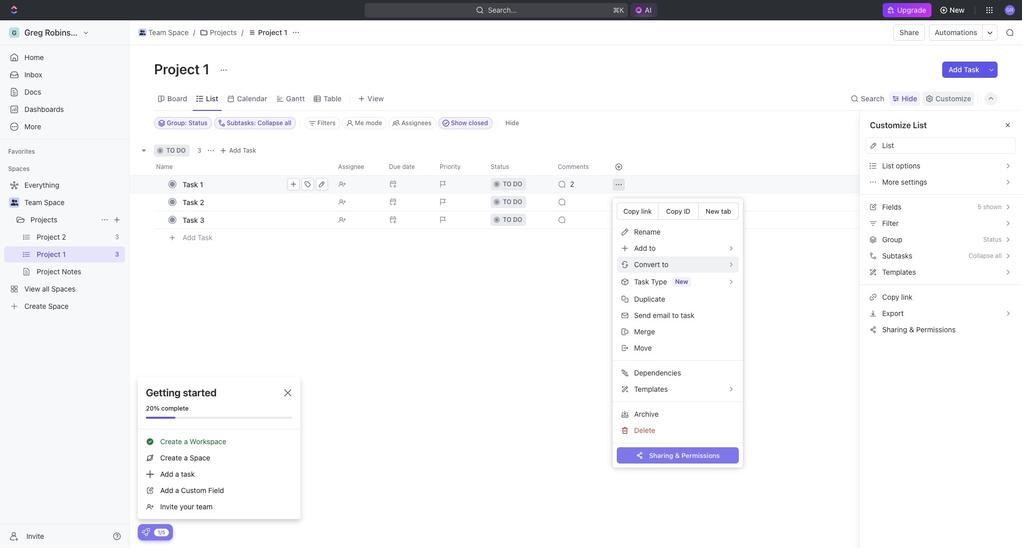 Task type: vqa. For each thing, say whether or not it's contained in the screenshot.
topmost Copy link Button
yes



Task type: locate. For each thing, give the bounding box(es) containing it.
list options button
[[867, 158, 1017, 174]]

1 vertical spatial customize
[[871, 121, 912, 130]]

invite your team
[[160, 502, 213, 511]]

projects link
[[197, 26, 239, 39], [31, 212, 97, 228]]

1 vertical spatial space
[[44, 198, 65, 207]]

new tab
[[706, 207, 732, 215]]

0 horizontal spatial projects
[[31, 215, 57, 224]]

3
[[197, 147, 201, 154], [200, 215, 205, 224]]

add
[[949, 65, 963, 74], [229, 147, 241, 154], [183, 233, 196, 242], [635, 244, 648, 252], [160, 470, 173, 478], [160, 486, 173, 495]]

‎task 2 link
[[180, 195, 330, 209]]

‎task left 2
[[183, 198, 198, 206]]

copy id button
[[658, 203, 699, 220]]

copy link
[[624, 207, 652, 215], [883, 293, 913, 301]]

‎task up ‎task 2
[[183, 180, 198, 189]]

new for new button
[[950, 6, 965, 14]]

0 vertical spatial customize
[[936, 94, 972, 103]]

0 vertical spatial sharing
[[883, 325, 908, 334]]

team space right user group icon
[[24, 198, 65, 207]]

0 horizontal spatial /
[[193, 28, 195, 37]]

/
[[193, 28, 195, 37], [242, 28, 244, 37]]

0 horizontal spatial team space link
[[24, 194, 123, 211]]

0 vertical spatial team space link
[[136, 26, 191, 39]]

0 vertical spatial team space
[[149, 28, 189, 37]]

2 ‎task from the top
[[183, 198, 198, 206]]

0 vertical spatial space
[[168, 28, 189, 37]]

team right user group icon
[[24, 198, 42, 207]]

copy link button
[[617, 203, 659, 220], [867, 289, 1017, 305]]

1 vertical spatial create
[[160, 453, 182, 462]]

&
[[910, 325, 915, 334], [676, 451, 680, 459]]

add task button up customize button
[[943, 62, 986, 78]]

1 vertical spatial sharing
[[650, 451, 674, 459]]

1 vertical spatial team space link
[[24, 194, 123, 211]]

move button
[[617, 340, 739, 356]]

0 horizontal spatial team space
[[24, 198, 65, 207]]

2 create from the top
[[160, 453, 182, 462]]

hide button
[[502, 117, 523, 129]]

search button
[[848, 91, 888, 106]]

1 vertical spatial hide
[[506, 119, 519, 127]]

2 vertical spatial new
[[676, 278, 689, 285]]

0 vertical spatial new
[[950, 6, 965, 14]]

1 horizontal spatial team space link
[[136, 26, 191, 39]]

board
[[167, 94, 187, 103]]

customize up search tasks... text field
[[936, 94, 972, 103]]

0 horizontal spatial new
[[676, 278, 689, 285]]

0 horizontal spatial customize
[[871, 121, 912, 130]]

to left 'do'
[[166, 147, 175, 154]]

merge link
[[617, 324, 739, 340]]

2 horizontal spatial space
[[190, 453, 210, 462]]

0 vertical spatial sharing & permissions
[[883, 325, 956, 334]]

add to button
[[617, 240, 739, 256]]

copy inside button
[[667, 207, 683, 215]]

templates link
[[617, 381, 739, 397]]

1 vertical spatial add task
[[229, 147, 256, 154]]

getting
[[146, 387, 181, 398]]

sharing
[[883, 325, 908, 334], [650, 451, 674, 459]]

0 vertical spatial task
[[681, 311, 695, 320]]

space right user group image
[[168, 28, 189, 37]]

gantt link
[[284, 91, 305, 106]]

team inside sidebar navigation
[[24, 198, 42, 207]]

0 vertical spatial ‎task
[[183, 180, 198, 189]]

customize
[[936, 94, 972, 103], [871, 121, 912, 130]]

1 vertical spatial copy link button
[[867, 289, 1017, 305]]

to right convert
[[662, 260, 669, 269]]

1 vertical spatial team
[[24, 198, 42, 207]]

1 vertical spatial ‎task
[[183, 198, 198, 206]]

archive
[[635, 410, 659, 418]]

a down create a workspace
[[184, 453, 188, 462]]

a down add a task
[[175, 486, 179, 495]]

link up rename
[[642, 207, 652, 215]]

0 vertical spatial copy link
[[624, 207, 652, 215]]

‎task 1 link
[[180, 177, 330, 192]]

tab
[[722, 207, 732, 215]]

convert to button
[[617, 256, 739, 273]]

team space
[[149, 28, 189, 37], [24, 198, 65, 207]]

0 horizontal spatial permissions
[[682, 451, 720, 459]]

list up more on the top right
[[883, 161, 895, 170]]

1 horizontal spatial customize
[[936, 94, 972, 103]]

tree containing team space
[[4, 177, 125, 314]]

upgrade link
[[884, 3, 932, 17]]

1 horizontal spatial &
[[910, 325, 915, 334]]

convert
[[635, 260, 660, 269]]

‎task 2
[[183, 198, 204, 206]]

1 horizontal spatial sharing
[[883, 325, 908, 334]]

0 vertical spatial projects link
[[197, 26, 239, 39]]

create a space
[[160, 453, 210, 462]]

add task button down task 3
[[178, 232, 217, 244]]

a for task
[[175, 470, 179, 478]]

new down convert to dropdown button
[[676, 278, 689, 285]]

1 horizontal spatial project
[[258, 28, 282, 37]]

1 horizontal spatial add task
[[229, 147, 256, 154]]

to do
[[166, 147, 186, 154]]

link
[[642, 207, 652, 215], [902, 293, 913, 301]]

1 horizontal spatial copy link button
[[867, 289, 1017, 305]]

send
[[635, 311, 651, 320]]

list down hide dropdown button
[[914, 121, 928, 130]]

0 horizontal spatial task
[[181, 470, 195, 478]]

1 ‎task from the top
[[183, 180, 198, 189]]

to
[[166, 147, 175, 154], [650, 244, 656, 252], [662, 260, 669, 269], [673, 311, 679, 320]]

1 create from the top
[[160, 437, 182, 446]]

0 vertical spatial project
[[258, 28, 282, 37]]

1
[[284, 28, 288, 37], [203, 61, 210, 77], [200, 180, 203, 189]]

0 vertical spatial permissions
[[917, 325, 956, 334]]

list options
[[883, 161, 921, 170]]

0 vertical spatial &
[[910, 325, 915, 334]]

add task up customize button
[[949, 65, 980, 74]]

customize list
[[871, 121, 928, 130]]

assignees
[[402, 119, 432, 127]]

list inside button
[[883, 161, 895, 170]]

0 horizontal spatial link
[[642, 207, 652, 215]]

send email to task
[[635, 311, 695, 320]]

0 horizontal spatial hide
[[506, 119, 519, 127]]

0 vertical spatial add task
[[949, 65, 980, 74]]

add task button
[[943, 62, 986, 78], [217, 145, 260, 157], [178, 232, 217, 244]]

1 vertical spatial project 1
[[154, 61, 213, 77]]

1 vertical spatial sharing & permissions
[[650, 451, 720, 459]]

2 horizontal spatial add task
[[949, 65, 980, 74]]

3 right 'do'
[[197, 147, 201, 154]]

‎task
[[183, 180, 198, 189], [183, 198, 198, 206]]

add task up ‎task 1 link
[[229, 147, 256, 154]]

0 vertical spatial team
[[149, 28, 166, 37]]

1 horizontal spatial space
[[168, 28, 189, 37]]

new left tab
[[706, 207, 720, 215]]

space inside tree
[[44, 198, 65, 207]]

2 horizontal spatial new
[[950, 6, 965, 14]]

create up add a task
[[160, 453, 182, 462]]

team space inside sidebar navigation
[[24, 198, 65, 207]]

user group image
[[10, 199, 18, 206]]

0 horizontal spatial projects link
[[31, 212, 97, 228]]

customize for customize list
[[871, 121, 912, 130]]

1 horizontal spatial hide
[[902, 94, 918, 103]]

0 horizontal spatial copy link button
[[617, 203, 659, 220]]

0 vertical spatial copy link button
[[617, 203, 659, 220]]

3 down 2
[[200, 215, 205, 224]]

0 horizontal spatial team
[[24, 198, 42, 207]]

0 vertical spatial add task button
[[943, 62, 986, 78]]

sharing & permissions button
[[867, 322, 1017, 338]]

2 vertical spatial space
[[190, 453, 210, 462]]

add task
[[949, 65, 980, 74], [229, 147, 256, 154], [183, 233, 213, 242]]

space
[[168, 28, 189, 37], [44, 198, 65, 207], [190, 453, 210, 462]]

project inside the project 1 link
[[258, 28, 282, 37]]

add task down task 3
[[183, 233, 213, 242]]

convert to
[[635, 260, 669, 269]]

1 horizontal spatial team space
[[149, 28, 189, 37]]

0 vertical spatial create
[[160, 437, 182, 446]]

project
[[258, 28, 282, 37], [154, 61, 200, 77]]

0 horizontal spatial invite
[[26, 531, 44, 540]]

add up convert
[[635, 244, 648, 252]]

1 vertical spatial projects
[[31, 215, 57, 224]]

a up create a space
[[184, 437, 188, 446]]

2 vertical spatial add task
[[183, 233, 213, 242]]

getting started
[[146, 387, 217, 398]]

add down task 3
[[183, 233, 196, 242]]

copy link button up rename
[[617, 203, 659, 220]]

create
[[160, 437, 182, 446], [160, 453, 182, 462]]

assignees button
[[389, 117, 436, 129]]

1 vertical spatial add task button
[[217, 145, 260, 157]]

copy link button up "sharing & permissions" button
[[867, 289, 1017, 305]]

team space link
[[136, 26, 191, 39], [24, 194, 123, 211]]

20% complete
[[146, 405, 189, 412]]

add task button up ‎task 1 link
[[217, 145, 260, 157]]

hide inside hide button
[[506, 119, 519, 127]]

new up automations
[[950, 6, 965, 14]]

customize button
[[923, 91, 975, 106]]

permissions
[[917, 325, 956, 334], [682, 451, 720, 459]]

docs
[[24, 88, 41, 96]]

project 1
[[258, 28, 288, 37], [154, 61, 213, 77]]

create up create a space
[[160, 437, 182, 446]]

0 vertical spatial invite
[[160, 502, 178, 511]]

new inside button
[[950, 6, 965, 14]]

0 horizontal spatial add task
[[183, 233, 213, 242]]

team space right user group image
[[149, 28, 189, 37]]

0 vertical spatial 3
[[197, 147, 201, 154]]

1 horizontal spatial copy
[[667, 207, 683, 215]]

customize down hide dropdown button
[[871, 121, 912, 130]]

1 horizontal spatial new
[[706, 207, 720, 215]]

team right user group image
[[149, 28, 166, 37]]

more
[[883, 178, 900, 186]]

invite inside sidebar navigation
[[26, 531, 44, 540]]

project 1 link
[[246, 26, 290, 39]]

space down create a workspace
[[190, 453, 210, 462]]

projects inside sidebar navigation
[[31, 215, 57, 224]]

workspace
[[190, 437, 226, 446]]

customize inside button
[[936, 94, 972, 103]]

move
[[635, 343, 652, 352]]

1 vertical spatial project
[[154, 61, 200, 77]]

0 horizontal spatial sharing & permissions
[[650, 451, 720, 459]]

task down create a space
[[181, 470, 195, 478]]

permissions inside button
[[917, 325, 956, 334]]

1 horizontal spatial invite
[[160, 502, 178, 511]]

table
[[324, 94, 342, 103]]

1 vertical spatial &
[[676, 451, 680, 459]]

1 horizontal spatial sharing & permissions
[[883, 325, 956, 334]]

0 horizontal spatial project 1
[[154, 61, 213, 77]]

task down task 3
[[198, 233, 213, 242]]

a down create a space
[[175, 470, 179, 478]]

1 horizontal spatial copy link
[[883, 293, 913, 301]]

options
[[897, 161, 921, 170]]

0 vertical spatial hide
[[902, 94, 918, 103]]

new
[[950, 6, 965, 14], [706, 207, 720, 215], [676, 278, 689, 285]]

1 horizontal spatial projects
[[210, 28, 237, 37]]

0 horizontal spatial sharing
[[650, 451, 674, 459]]

1 vertical spatial team space
[[24, 198, 65, 207]]

tree
[[4, 177, 125, 314]]

1 horizontal spatial project 1
[[258, 28, 288, 37]]

calendar
[[237, 94, 267, 103]]

2 vertical spatial add task button
[[178, 232, 217, 244]]

1 vertical spatial new
[[706, 207, 720, 215]]

space right user group icon
[[44, 198, 65, 207]]

complete
[[161, 405, 189, 412]]

add down add a task
[[160, 486, 173, 495]]

1 horizontal spatial permissions
[[917, 325, 956, 334]]

invite for invite your team
[[160, 502, 178, 511]]

1 vertical spatial invite
[[26, 531, 44, 540]]

add inside dropdown button
[[635, 244, 648, 252]]

invite for invite
[[26, 531, 44, 540]]

1 vertical spatial link
[[902, 293, 913, 301]]

duplicate link
[[617, 291, 739, 307]]

home link
[[4, 49, 125, 66]]

task down duplicate link
[[681, 311, 695, 320]]

link up "sharing & permissions" button
[[902, 293, 913, 301]]

team
[[149, 28, 166, 37], [24, 198, 42, 207]]



Task type: describe. For each thing, give the bounding box(es) containing it.
calendar link
[[235, 91, 267, 106]]

0 vertical spatial link
[[642, 207, 652, 215]]

& inside button
[[910, 325, 915, 334]]

task 3 link
[[180, 212, 330, 227]]

list down customize list
[[883, 141, 895, 150]]

task 3
[[183, 215, 205, 224]]

inbox link
[[4, 67, 125, 83]]

dependencies
[[635, 368, 682, 377]]

customize for customize
[[936, 94, 972, 103]]

onboarding checklist button element
[[142, 528, 150, 536]]

do
[[177, 147, 186, 154]]

user group image
[[139, 30, 146, 35]]

rename
[[635, 227, 661, 236]]

0 vertical spatial 1
[[284, 28, 288, 37]]

more settings
[[883, 178, 928, 186]]

new for tab
[[706, 207, 720, 215]]

1 horizontal spatial team
[[149, 28, 166, 37]]

0 vertical spatial project 1
[[258, 28, 288, 37]]

task up ‎task 1 link
[[243, 147, 256, 154]]

docs link
[[4, 84, 125, 100]]

1 horizontal spatial projects link
[[197, 26, 239, 39]]

field
[[208, 486, 224, 495]]

2 horizontal spatial copy
[[883, 293, 900, 301]]

convert to link
[[617, 256, 739, 273]]

0 vertical spatial projects
[[210, 28, 237, 37]]

rename link
[[617, 224, 739, 240]]

sharing & permissions inside button
[[883, 325, 956, 334]]

send email to task link
[[617, 307, 739, 324]]

sharing inside sharing & permissions link
[[650, 451, 674, 459]]

to up convert to
[[650, 244, 656, 252]]

delete
[[635, 426, 656, 435]]

add to
[[635, 244, 656, 252]]

archive link
[[617, 406, 739, 422]]

add down create a space
[[160, 470, 173, 478]]

to right email
[[673, 311, 679, 320]]

sharing & permissions link
[[617, 447, 739, 464]]

task down ‎task 2
[[183, 215, 198, 224]]

table link
[[322, 91, 342, 106]]

board link
[[165, 91, 187, 106]]

move link
[[617, 340, 739, 356]]

search
[[862, 94, 885, 103]]

1 horizontal spatial link
[[902, 293, 913, 301]]

custom
[[181, 486, 207, 495]]

list right board
[[206, 94, 218, 103]]

hide button
[[890, 91, 921, 106]]

a for space
[[184, 453, 188, 462]]

duplicate
[[635, 295, 666, 303]]

1 vertical spatial 3
[[200, 215, 205, 224]]

automations button
[[930, 25, 983, 40]]

2
[[200, 198, 204, 206]]

1 vertical spatial copy link
[[883, 293, 913, 301]]

merge
[[635, 327, 655, 336]]

add up ‎task 1 link
[[229, 147, 241, 154]]

add task for bottom add task button
[[183, 233, 213, 242]]

a for workspace
[[184, 437, 188, 446]]

settings
[[902, 178, 928, 186]]

0 horizontal spatial &
[[676, 451, 680, 459]]

team
[[196, 502, 213, 511]]

group
[[883, 235, 903, 244]]

delete link
[[617, 422, 739, 439]]

share button
[[894, 24, 926, 41]]

‎task 1
[[183, 180, 203, 189]]

status
[[984, 236, 1002, 243]]

add up customize button
[[949, 65, 963, 74]]

hide inside hide dropdown button
[[902, 94, 918, 103]]

2 vertical spatial 1
[[200, 180, 203, 189]]

dependencies link
[[617, 365, 739, 381]]

list link
[[204, 91, 218, 106]]

add a custom field
[[160, 486, 224, 495]]

1 vertical spatial task
[[181, 470, 195, 478]]

gantt
[[286, 94, 305, 103]]

sharing inside "sharing & permissions" button
[[883, 325, 908, 334]]

0 horizontal spatial copy
[[624, 207, 640, 215]]

tree inside sidebar navigation
[[4, 177, 125, 314]]

1 / from the left
[[193, 28, 195, 37]]

inbox
[[24, 70, 42, 79]]

your
[[180, 502, 194, 511]]

templates
[[635, 385, 668, 393]]

a for custom
[[175, 486, 179, 495]]

automations
[[935, 28, 978, 37]]

home
[[24, 53, 44, 62]]

type
[[651, 277, 668, 286]]

1 vertical spatial projects link
[[31, 212, 97, 228]]

1 vertical spatial 1
[[203, 61, 210, 77]]

task type
[[635, 277, 668, 286]]

email
[[653, 311, 671, 320]]

favorites
[[8, 148, 35, 155]]

⌘k
[[613, 6, 624, 14]]

favorites button
[[4, 146, 39, 158]]

sidebar navigation
[[0, 20, 130, 548]]

task left the type
[[635, 277, 650, 286]]

team space link inside sidebar navigation
[[24, 194, 123, 211]]

id
[[684, 207, 691, 215]]

create a workspace
[[160, 437, 226, 446]]

started
[[183, 387, 217, 398]]

onboarding checklist button image
[[142, 528, 150, 536]]

1 horizontal spatial task
[[681, 311, 695, 320]]

0 horizontal spatial copy link
[[624, 207, 652, 215]]

templates button
[[617, 381, 739, 397]]

0 horizontal spatial project
[[154, 61, 200, 77]]

Search tasks... text field
[[896, 116, 998, 131]]

close image
[[284, 389, 292, 396]]

2 / from the left
[[242, 28, 244, 37]]

add to link
[[617, 240, 739, 256]]

task up customize button
[[965, 65, 980, 74]]

‎task for ‎task 1
[[183, 180, 198, 189]]

create for create a space
[[160, 453, 182, 462]]

create for create a workspace
[[160, 437, 182, 446]]

search...
[[488, 6, 517, 14]]

share
[[900, 28, 920, 37]]

spaces
[[8, 165, 30, 172]]

more settings button
[[867, 174, 1017, 190]]

dashboards link
[[4, 101, 125, 118]]

add task for the top add task button
[[949, 65, 980, 74]]

dashboards
[[24, 105, 64, 113]]

1/5
[[158, 529, 165, 535]]

‎task for ‎task 2
[[183, 198, 198, 206]]

new button
[[936, 2, 971, 18]]

20%
[[146, 405, 160, 412]]



